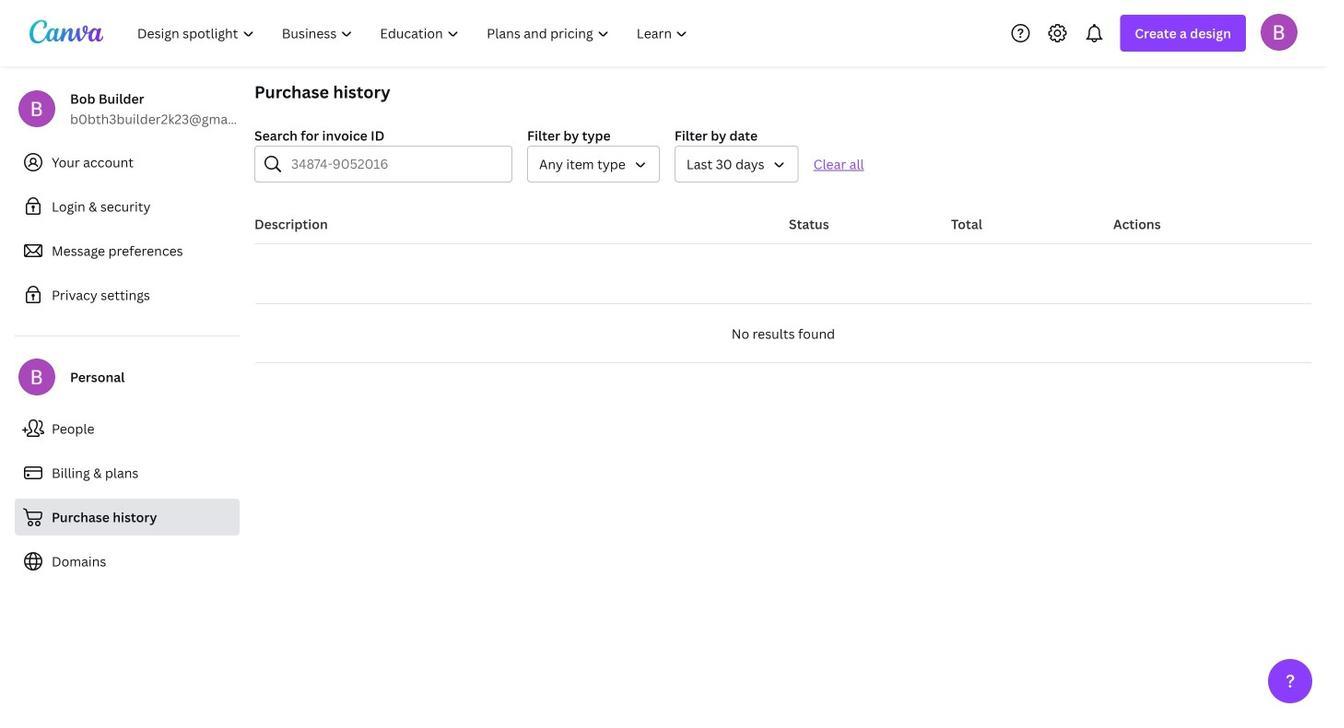 Task type: locate. For each thing, give the bounding box(es) containing it.
None button
[[527, 146, 660, 183], [675, 146, 799, 183], [527, 146, 660, 183], [675, 146, 799, 183]]

top level navigation element
[[125, 15, 704, 52]]

bob builder image
[[1261, 14, 1298, 50]]

34874-9052016 text field
[[291, 147, 501, 182]]



Task type: vqa. For each thing, say whether or not it's contained in the screenshot.
USE
no



